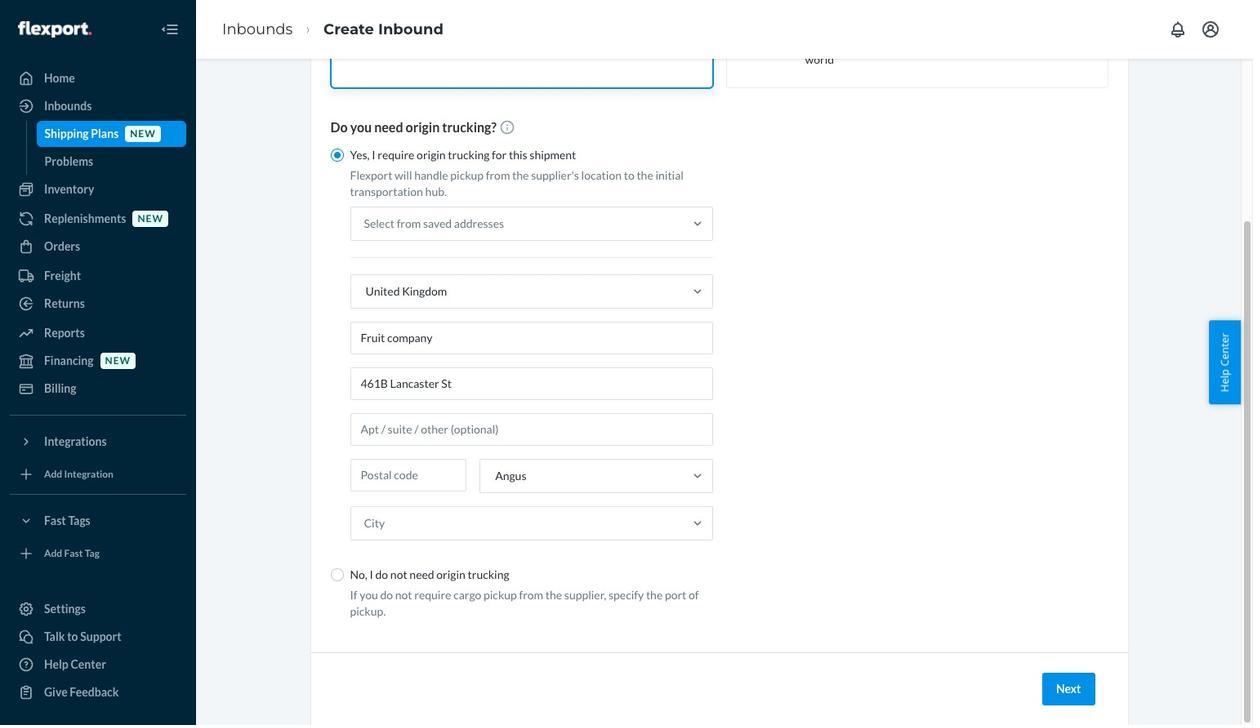 Task type: locate. For each thing, give the bounding box(es) containing it.
flexport's
[[431, 12, 481, 26]]

not right no,
[[391, 568, 408, 582]]

0 vertical spatial need
[[375, 119, 403, 135]]

in
[[1018, 36, 1027, 50]]

help center
[[1218, 333, 1233, 393], [44, 658, 106, 672]]

i
[[372, 148, 376, 162], [370, 568, 373, 582]]

next button
[[1043, 673, 1096, 706]]

port
[[665, 588, 687, 602]]

breadcrumbs navigation
[[209, 5, 457, 53]]

use up any
[[806, 3, 825, 17]]

specify
[[609, 588, 644, 602]]

2 horizontal spatial or
[[1034, 3, 1045, 17]]

or
[[1034, 3, 1045, 17], [613, 29, 624, 43], [871, 36, 882, 50]]

0 vertical spatial pickup
[[451, 168, 484, 182]]

own
[[831, 20, 852, 34]]

Postal code text field
[[350, 459, 467, 492]]

inbounds
[[222, 20, 293, 38], [44, 99, 92, 113]]

trucking for us
[[946, 3, 987, 17]]

open account menu image
[[1202, 20, 1221, 39]]

0 vertical spatial i
[[372, 148, 376, 162]]

flexport
[[350, 168, 393, 182]]

from down the international on the top
[[519, 29, 543, 43]]

0 vertical spatial do
[[376, 568, 388, 582]]

ship
[[884, 36, 904, 50]]

0 vertical spatial add
[[44, 469, 62, 481]]

1 vertical spatial i
[[370, 568, 373, 582]]

from inside if you do not require cargo pickup from the supplier, specify the port of pickup.
[[519, 588, 544, 602]]

cargo
[[454, 588, 482, 602]]

to up a
[[625, 12, 636, 26]]

0 vertical spatial help center
[[1218, 333, 1233, 393]]

talk
[[44, 630, 65, 644]]

inventory
[[44, 182, 94, 196]]

integrations
[[44, 435, 107, 449]]

problems
[[45, 154, 93, 168]]

handle
[[415, 168, 448, 182]]

0 horizontal spatial or
[[613, 29, 624, 43]]

nearby
[[410, 45, 445, 59]]

1 vertical spatial you
[[360, 588, 378, 602]]

your up any
[[806, 20, 829, 34]]

Apt / suite / other (optional) text field
[[350, 414, 713, 446]]

1 vertical spatial not
[[395, 588, 412, 602]]

do up pickup.
[[380, 588, 393, 602]]

0 horizontal spatial your
[[545, 29, 568, 43]]

fast inside dropdown button
[[44, 514, 66, 528]]

1 vertical spatial trucking
[[448, 148, 490, 162]]

your right inbound at the top right of the page
[[947, 20, 970, 34]]

do right no,
[[376, 568, 388, 582]]

addresses
[[454, 216, 504, 230]]

no, i do not need origin trucking
[[350, 568, 510, 582]]

0 horizontal spatial help
[[44, 658, 68, 672]]

to right talk on the left bottom of the page
[[67, 630, 78, 644]]

0 vertical spatial center
[[1218, 333, 1233, 367]]

add left integration
[[44, 469, 62, 481]]

saved
[[423, 216, 452, 230]]

add fast tag link
[[10, 541, 186, 567]]

supplier
[[570, 29, 611, 43]]

1 vertical spatial need
[[410, 568, 435, 582]]

network
[[990, 3, 1032, 17]]

from left supplier,
[[519, 588, 544, 602]]

fast tags
[[44, 514, 91, 528]]

billing
[[44, 382, 76, 396]]

no,
[[350, 568, 368, 582]]

origin
[[406, 119, 440, 135], [417, 148, 446, 162], [437, 568, 466, 582]]

0 horizontal spatial center
[[71, 658, 106, 672]]

inbounds link
[[222, 20, 293, 38], [10, 93, 186, 119]]

1 horizontal spatial center
[[1218, 333, 1233, 367]]

require down no, i do not need origin trucking
[[415, 588, 452, 602]]

do
[[376, 568, 388, 582], [380, 588, 393, 602]]

the left port
[[647, 588, 663, 602]]

use up import
[[410, 12, 429, 26]]

1 horizontal spatial help
[[1218, 369, 1233, 393]]

0 vertical spatial not
[[391, 568, 408, 582]]

1 vertical spatial origin
[[417, 148, 446, 162]]

to up ship
[[891, 20, 901, 34]]

new
[[130, 128, 156, 140], [138, 213, 163, 225], [105, 355, 131, 367]]

to inside "flexport will handle pickup from the supplier's location to the initial transportation hub."
[[624, 168, 635, 182]]

add inside 'link'
[[44, 548, 62, 560]]

require up will
[[378, 148, 415, 162]]

create inbound link
[[324, 20, 444, 38]]

to inside use flexport's international freight service to import goods directly from your supplier or a nearby port.
[[625, 12, 636, 26]]

orders link
[[10, 234, 186, 260]]

or right network
[[1034, 3, 1045, 17]]

0 vertical spatial new
[[130, 128, 156, 140]]

0 vertical spatial trucking
[[946, 3, 987, 17]]

new up orders link
[[138, 213, 163, 225]]

inbound
[[378, 20, 444, 38]]

for
[[492, 148, 507, 162]]

1 vertical spatial inbounds
[[44, 99, 92, 113]]

1 vertical spatial pickup
[[484, 588, 517, 602]]

fast left tags
[[44, 514, 66, 528]]

trucking up cargo
[[468, 568, 510, 582]]

pickup right cargo
[[484, 588, 517, 602]]

new down reports 'link'
[[105, 355, 131, 367]]

origin left trucking?
[[406, 119, 440, 135]]

help
[[1218, 369, 1233, 393], [44, 658, 68, 672]]

0 vertical spatial help
[[1218, 369, 1233, 393]]

need
[[375, 119, 403, 135], [410, 568, 435, 582]]

plans
[[91, 127, 119, 141]]

to right location on the left top of page
[[624, 168, 635, 182]]

you for do
[[350, 119, 372, 135]]

not down no, i do not need origin trucking
[[395, 588, 412, 602]]

directly
[[478, 29, 517, 43]]

None radio
[[331, 149, 344, 162], [331, 569, 344, 582], [331, 149, 344, 162], [331, 569, 344, 582]]

you inside if you do not require cargo pickup from the supplier, specify the port of pickup.
[[360, 588, 378, 602]]

do inside if you do not require cargo pickup from the supplier, specify the port of pickup.
[[380, 588, 393, 602]]

to inside use flexport's extensive us trucking network or your own carrier to inbound your products from any location, or ship parcel from anywhere in the world
[[891, 20, 901, 34]]

kingdom
[[402, 284, 447, 298]]

to
[[625, 12, 636, 26], [891, 20, 901, 34], [624, 168, 635, 182], [67, 630, 78, 644]]

inbounds inside breadcrumbs navigation
[[222, 20, 293, 38]]

2 vertical spatial origin
[[437, 568, 466, 582]]

require
[[378, 148, 415, 162], [415, 588, 452, 602]]

pickup down yes, i require origin trucking for this shipment
[[451, 168, 484, 182]]

returns link
[[10, 291, 186, 317]]

a
[[626, 29, 632, 43]]

the right in
[[1030, 36, 1046, 50]]

trucking right us
[[946, 3, 987, 17]]

of
[[689, 588, 699, 602]]

origin for trucking?
[[406, 119, 440, 135]]

new for shipping plans
[[130, 128, 156, 140]]

need right no,
[[410, 568, 435, 582]]

new right plans at the left top of page
[[130, 128, 156, 140]]

pickup inside "flexport will handle pickup from the supplier's location to the initial transportation hub."
[[451, 168, 484, 182]]

0 vertical spatial fast
[[44, 514, 66, 528]]

fast left tag
[[64, 548, 83, 560]]

from down for
[[486, 168, 510, 182]]

2 add from the top
[[44, 548, 62, 560]]

1 horizontal spatial help center
[[1218, 333, 1233, 393]]

trucking inside use flexport's extensive us trucking network or your own carrier to inbound your products from any location, or ship parcel from anywhere in the world
[[946, 3, 987, 17]]

not inside if you do not require cargo pickup from the supplier, specify the port of pickup.
[[395, 588, 412, 602]]

0 horizontal spatial inbounds link
[[10, 93, 186, 119]]

talk to support link
[[10, 625, 186, 651]]

0 horizontal spatial use
[[410, 12, 429, 26]]

the
[[1030, 36, 1046, 50], [513, 168, 529, 182], [637, 168, 654, 182], [546, 588, 563, 602], [647, 588, 663, 602]]

origin up handle at the top left
[[417, 148, 446, 162]]

settings
[[44, 602, 86, 616]]

require inside if you do not require cargo pickup from the supplier, specify the port of pickup.
[[415, 588, 452, 602]]

or down carrier
[[871, 36, 882, 50]]

need right do
[[375, 119, 403, 135]]

integration
[[64, 469, 114, 481]]

help center button
[[1210, 321, 1242, 405]]

service
[[587, 12, 623, 26]]

use inside use flexport's international freight service to import goods directly from your supplier or a nearby port.
[[410, 12, 429, 26]]

1 add from the top
[[44, 469, 62, 481]]

0 vertical spatial inbounds link
[[222, 20, 293, 38]]

1 horizontal spatial use
[[806, 3, 825, 17]]

use inside use flexport's extensive us trucking network or your own carrier to inbound your products from any location, or ship parcel from anywhere in the world
[[806, 3, 825, 17]]

close navigation image
[[160, 20, 180, 39]]

add integration link
[[10, 462, 186, 488]]

goods
[[446, 29, 476, 43]]

import
[[410, 29, 444, 43]]

i right "yes,"
[[372, 148, 376, 162]]

you right if
[[360, 588, 378, 602]]

add down fast tags
[[44, 548, 62, 560]]

the down this
[[513, 168, 529, 182]]

give feedback button
[[10, 680, 186, 706]]

1 vertical spatial center
[[71, 658, 106, 672]]

origin up cargo
[[437, 568, 466, 582]]

add fast tag
[[44, 548, 100, 560]]

reports
[[44, 326, 85, 340]]

or left a
[[613, 29, 624, 43]]

inbound
[[904, 20, 945, 34]]

1 vertical spatial add
[[44, 548, 62, 560]]

add
[[44, 469, 62, 481], [44, 548, 62, 560]]

0 horizontal spatial help center
[[44, 658, 106, 672]]

anywhere
[[966, 36, 1016, 50]]

trucking down trucking?
[[448, 148, 490, 162]]

help center inside button
[[1218, 333, 1233, 393]]

0 vertical spatial inbounds
[[222, 20, 293, 38]]

you right do
[[350, 119, 372, 135]]

0 vertical spatial you
[[350, 119, 372, 135]]

extensive
[[879, 3, 927, 17]]

1 vertical spatial help center
[[44, 658, 106, 672]]

1 horizontal spatial inbounds link
[[222, 20, 293, 38]]

1 vertical spatial new
[[138, 213, 163, 225]]

add for add integration
[[44, 469, 62, 481]]

i for no,
[[370, 568, 373, 582]]

will
[[395, 168, 412, 182]]

1 vertical spatial require
[[415, 588, 452, 602]]

freight
[[551, 12, 585, 26]]

2 vertical spatial new
[[105, 355, 131, 367]]

0 vertical spatial origin
[[406, 119, 440, 135]]

1 vertical spatial do
[[380, 588, 393, 602]]

your down freight
[[545, 29, 568, 43]]

1 vertical spatial inbounds link
[[10, 93, 186, 119]]

1 vertical spatial help
[[44, 658, 68, 672]]

1 horizontal spatial inbounds
[[222, 20, 293, 38]]

i right no,
[[370, 568, 373, 582]]

1 horizontal spatial need
[[410, 568, 435, 582]]

shipping plans
[[45, 127, 119, 141]]

1 vertical spatial fast
[[64, 548, 83, 560]]

1 horizontal spatial or
[[871, 36, 882, 50]]



Task type: describe. For each thing, give the bounding box(es) containing it.
products
[[972, 20, 1017, 34]]

home link
[[10, 65, 186, 92]]

united kingdom
[[366, 284, 447, 298]]

billing link
[[10, 376, 186, 402]]

give feedback
[[44, 686, 119, 700]]

port.
[[447, 45, 471, 59]]

tags
[[68, 514, 91, 528]]

origin for trucking
[[417, 148, 446, 162]]

do for you
[[380, 588, 393, 602]]

add integration
[[44, 469, 114, 481]]

location
[[582, 168, 622, 182]]

fast inside 'link'
[[64, 548, 83, 560]]

help inside button
[[1218, 369, 1233, 393]]

hub.
[[426, 185, 447, 199]]

not for require
[[395, 588, 412, 602]]

any
[[806, 36, 823, 50]]

from inside "flexport will handle pickup from the supplier's location to the initial transportation hub."
[[486, 168, 510, 182]]

select from saved addresses
[[364, 216, 504, 230]]

2 horizontal spatial your
[[947, 20, 970, 34]]

support
[[80, 630, 122, 644]]

2 vertical spatial trucking
[[468, 568, 510, 582]]

new for replenishments
[[138, 213, 163, 225]]

new for financing
[[105, 355, 131, 367]]

open notifications image
[[1169, 20, 1189, 39]]

replenishments
[[44, 212, 126, 226]]

or inside use flexport's international freight service to import goods directly from your supplier or a nearby port.
[[613, 29, 624, 43]]

create inbound
[[324, 20, 444, 38]]

help center link
[[10, 652, 186, 678]]

tag
[[85, 548, 100, 560]]

shipping
[[45, 127, 89, 141]]

0 horizontal spatial need
[[375, 119, 403, 135]]

fast tags button
[[10, 508, 186, 535]]

give
[[44, 686, 68, 700]]

settings link
[[10, 597, 186, 623]]

next
[[1057, 682, 1082, 696]]

i for yes,
[[372, 148, 376, 162]]

center inside help center button
[[1218, 333, 1233, 367]]

use flexport's extensive us trucking network or your own carrier to inbound your products from any location, or ship parcel from anywhere in the world
[[806, 3, 1046, 66]]

supplier's
[[531, 168, 579, 182]]

angus
[[496, 469, 527, 483]]

returns
[[44, 297, 85, 311]]

flexport's
[[827, 3, 877, 17]]

do you need origin trucking?
[[331, 119, 500, 135]]

not for need
[[391, 568, 408, 582]]

0 horizontal spatial inbounds
[[44, 99, 92, 113]]

freight link
[[10, 263, 186, 289]]

inbounds link inside breadcrumbs navigation
[[222, 20, 293, 38]]

this
[[509, 148, 528, 162]]

Address text field
[[350, 368, 713, 400]]

inventory link
[[10, 177, 186, 203]]

from right "parcel" at the top right
[[940, 36, 964, 50]]

create
[[324, 20, 374, 38]]

pickup inside if you do not require cargo pickup from the supplier, specify the port of pickup.
[[484, 588, 517, 602]]

talk to support
[[44, 630, 122, 644]]

the left supplier,
[[546, 588, 563, 602]]

feedback
[[70, 686, 119, 700]]

from left saved
[[397, 216, 421, 230]]

yes,
[[350, 148, 370, 162]]

supplier,
[[565, 588, 607, 602]]

orders
[[44, 240, 80, 253]]

use for use flexport's international freight service to import goods directly from your supplier or a nearby port.
[[410, 12, 429, 26]]

center inside 'help center' link
[[71, 658, 106, 672]]

international
[[484, 12, 549, 26]]

from up in
[[1019, 20, 1043, 34]]

financing
[[44, 354, 94, 368]]

united
[[366, 284, 400, 298]]

world
[[806, 52, 835, 66]]

do for i
[[376, 568, 388, 582]]

flexport logo image
[[18, 21, 91, 37]]

home
[[44, 71, 75, 85]]

add for add fast tag
[[44, 548, 62, 560]]

city
[[364, 517, 385, 530]]

from inside use flexport's international freight service to import goods directly from your supplier or a nearby port.
[[519, 29, 543, 43]]

pickup.
[[350, 605, 386, 619]]

transportation
[[350, 185, 423, 199]]

the inside use flexport's extensive us trucking network or your own carrier to inbound your products from any location, or ship parcel from anywhere in the world
[[1030, 36, 1046, 50]]

use for use flexport's extensive us trucking network or your own carrier to inbound your products from any location, or ship parcel from anywhere in the world
[[806, 3, 825, 17]]

parcel
[[907, 36, 938, 50]]

location,
[[826, 36, 868, 50]]

you for if
[[360, 588, 378, 602]]

shipment
[[530, 148, 577, 162]]

us
[[929, 3, 943, 17]]

freight
[[44, 269, 81, 283]]

1 horizontal spatial your
[[806, 20, 829, 34]]

Facility Name text field
[[350, 322, 713, 355]]

select
[[364, 216, 395, 230]]

use flexport's international freight service to import goods directly from your supplier or a nearby port.
[[410, 12, 636, 59]]

the left initial
[[637, 168, 654, 182]]

carrier
[[855, 20, 888, 34]]

reports link
[[10, 320, 186, 347]]

trucking?
[[443, 119, 497, 135]]

trucking for origin
[[448, 148, 490, 162]]

0 vertical spatial require
[[378, 148, 415, 162]]

yes, i require origin trucking for this shipment
[[350, 148, 577, 162]]

flexport will handle pickup from the supplier's location to the initial transportation hub.
[[350, 168, 684, 199]]

your inside use flexport's international freight service to import goods directly from your supplier or a nearby port.
[[545, 29, 568, 43]]

do
[[331, 119, 348, 135]]

if you do not require cargo pickup from the supplier, specify the port of pickup.
[[350, 588, 699, 619]]



Task type: vqa. For each thing, say whether or not it's contained in the screenshot.
Yes, I require origin trucking for this shipment
yes



